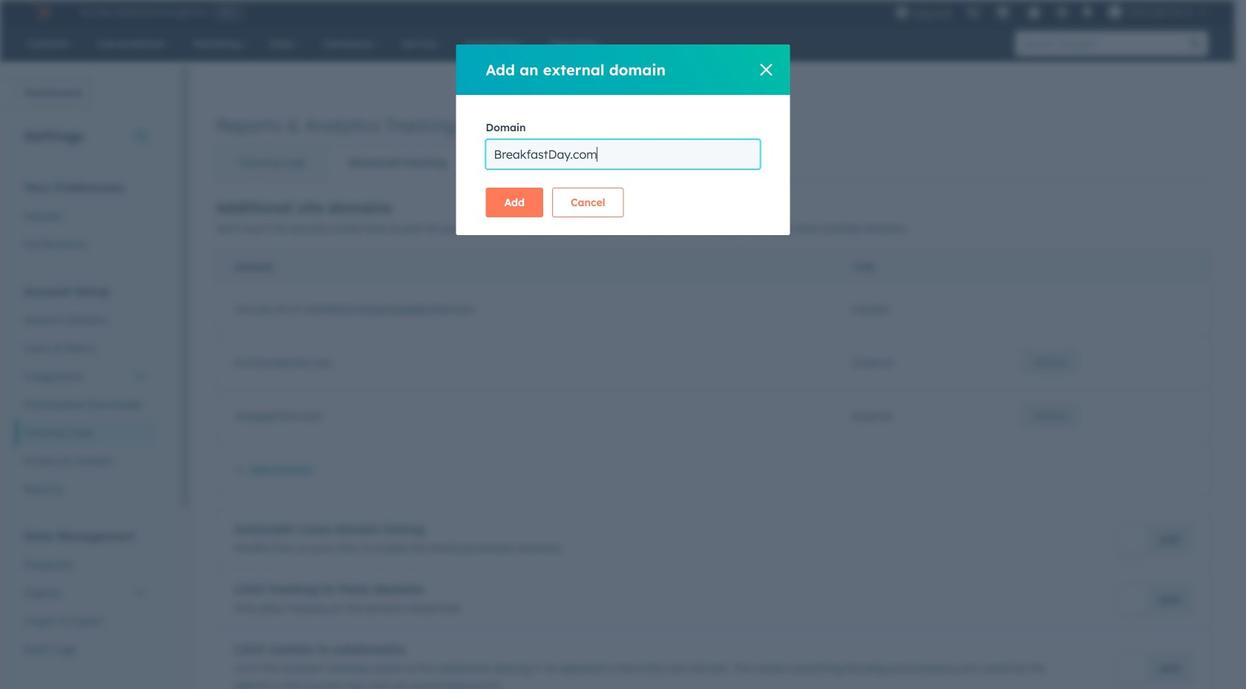 Task type: vqa. For each thing, say whether or not it's contained in the screenshot.
third Press to sort. image from left
no



Task type: describe. For each thing, give the bounding box(es) containing it.
your preferences element
[[15, 179, 155, 259]]

Search HubSpot search field
[[1016, 31, 1184, 56]]

terry turtle image
[[1109, 5, 1123, 19]]



Task type: locate. For each thing, give the bounding box(es) containing it.
close image
[[761, 64, 773, 76]]

dialog
[[456, 45, 791, 235]]

marketplaces image
[[997, 7, 1010, 20]]

None email field
[[486, 140, 761, 169]]

navigation
[[216, 144, 468, 181]]

account setup element
[[15, 283, 155, 504]]

data management element
[[15, 528, 155, 664]]

menu
[[889, 0, 1218, 24]]



